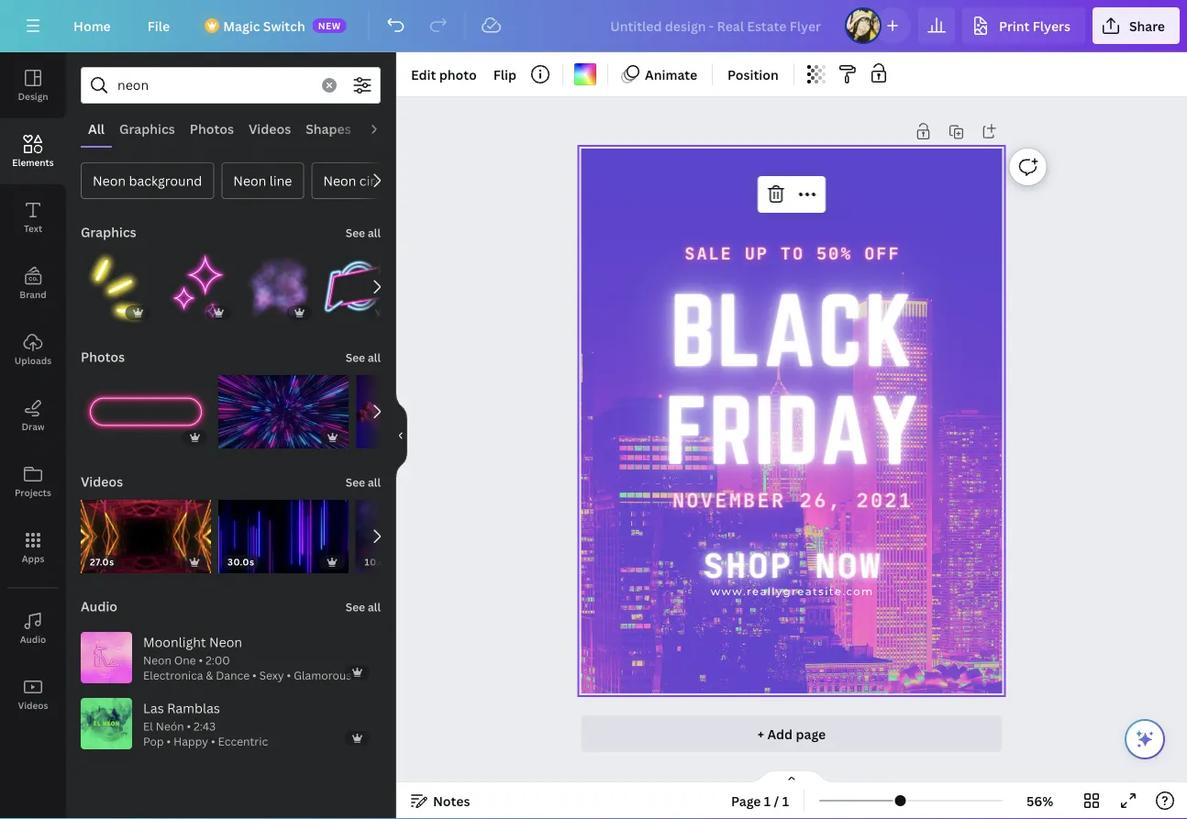 Task type: describe. For each thing, give the bounding box(es) containing it.
pop
[[143, 734, 164, 749]]

+ add page button
[[581, 716, 1002, 752]]

all button
[[81, 111, 112, 146]]

neon circle
[[323, 172, 393, 189]]

side panel tab list
[[0, 52, 66, 728]]

el neón • 2:43 pop • happy • eccentric
[[143, 719, 268, 749]]

neon up 2:00
[[209, 634, 242, 651]]

shapes
[[306, 120, 351, 137]]

• right pop
[[167, 734, 171, 749]]

print flyers button
[[962, 7, 1085, 44]]

november
[[673, 488, 786, 512]]

0 horizontal spatial photos
[[81, 348, 125, 366]]

26,
[[800, 488, 842, 512]]

10.0s
[[365, 556, 391, 568]]

all for audio
[[368, 600, 381, 615]]

friday
[[665, 379, 920, 481]]

hide image
[[395, 392, 407, 480]]

brand
[[20, 288, 47, 300]]

+ add page
[[758, 725, 826, 743]]

design button
[[0, 52, 66, 118]]

see all for graphics
[[346, 225, 381, 240]]

glamorous
[[294, 668, 352, 683]]

happy
[[174, 734, 208, 749]]

2021
[[857, 488, 913, 512]]

shop
[[704, 545, 793, 586]]

notes
[[433, 792, 470, 810]]

neon button image
[[81, 375, 211, 449]]

1 horizontal spatial audio button
[[79, 588, 119, 625]]

elements
[[12, 156, 54, 168]]

photo
[[439, 66, 477, 83]]

las
[[143, 700, 164, 717]]

all
[[88, 120, 105, 137]]

animate
[[645, 66, 697, 83]]

black
[[671, 277, 915, 385]]

neón
[[156, 719, 184, 734]]

• down 2:43
[[211, 734, 215, 749]]

56% button
[[1010, 786, 1070, 816]]

canva assistant image
[[1134, 728, 1156, 750]]

neon for neon circle
[[323, 172, 356, 189]]

all for graphics
[[368, 225, 381, 240]]

/
[[774, 792, 779, 810]]

animate button
[[616, 60, 705, 89]]

print flyers
[[999, 17, 1071, 34]]

edit
[[411, 66, 436, 83]]

projects button
[[0, 449, 66, 515]]

neon one • 2:00 electronica & dance • sexy • glamorous
[[143, 653, 352, 683]]

+
[[758, 725, 764, 743]]

1 vertical spatial videos
[[81, 473, 123, 490]]

now
[[815, 545, 882, 586]]

neon inside neon one • 2:00 electronica & dance • sexy • glamorous
[[143, 653, 171, 668]]

audio inside side panel tab list
[[20, 633, 46, 645]]

sale up to 50% off
[[685, 244, 901, 264]]

1 vertical spatial audio
[[81, 598, 117, 615]]

3d render of retro smoke and round light image
[[356, 375, 454, 449]]

blur neon image
[[242, 250, 316, 324]]

sexy
[[259, 668, 284, 683]]

one
[[174, 653, 196, 668]]

up
[[745, 244, 769, 264]]

draw button
[[0, 383, 66, 449]]

magic
[[223, 17, 260, 34]]

page
[[796, 725, 826, 743]]

1 vertical spatial graphics button
[[79, 214, 138, 250]]

see all button for audio
[[344, 588, 383, 625]]

all for videos
[[368, 475, 381, 490]]

moonlight neon
[[143, 634, 242, 651]]

see for audio
[[346, 600, 365, 615]]

pop, happy, eccentric, 163 seconds element
[[143, 719, 268, 750]]

uploads button
[[0, 317, 66, 383]]

10.0s group
[[356, 500, 484, 573]]

switch
[[263, 17, 305, 34]]

2:43
[[194, 719, 216, 734]]

page 1 / 1
[[731, 792, 789, 810]]

apps
[[22, 552, 44, 565]]

&
[[206, 668, 213, 683]]

www.reallygreatsite.com
[[711, 585, 874, 598]]

see all button for photos
[[344, 339, 383, 375]]

1 vertical spatial graphics
[[81, 223, 136, 241]]

2 horizontal spatial audio
[[366, 120, 403, 137]]

see for photos
[[346, 350, 365, 365]]

1 horizontal spatial photos
[[190, 120, 234, 137]]

print
[[999, 17, 1030, 34]]

0 vertical spatial videos
[[249, 120, 291, 137]]

27.0s group
[[81, 489, 211, 573]]

1 vertical spatial videos button
[[79, 463, 125, 500]]

share button
[[1093, 7, 1180, 44]]

56%
[[1027, 792, 1053, 810]]

sparkling star neon image
[[161, 250, 235, 324]]

uploads
[[15, 354, 52, 367]]

electronica & dance, sexy, glamorous, 120 seconds element
[[143, 653, 352, 683]]

neon frame image
[[323, 250, 396, 324]]

videos inside side panel tab list
[[18, 699, 48, 711]]

add
[[767, 725, 793, 743]]

1 1 from the left
[[764, 792, 771, 810]]

eccentric
[[218, 734, 268, 749]]

2:00
[[206, 653, 230, 668]]

2 vertical spatial videos button
[[0, 661, 66, 728]]

neon line button
[[221, 162, 304, 199]]

• up happy
[[187, 719, 191, 734]]

0 horizontal spatial audio button
[[0, 595, 66, 661]]



Task type: locate. For each thing, give the bounding box(es) containing it.
group
[[81, 239, 154, 324], [161, 239, 235, 324], [242, 239, 316, 324], [323, 250, 396, 324], [219, 364, 349, 449], [81, 375, 211, 449], [356, 375, 454, 449]]

shop now
[[704, 545, 882, 586]]

see all down the neon circle
[[346, 225, 381, 240]]

see all button left hide 'image'
[[344, 463, 383, 500]]

see all button for videos
[[344, 463, 383, 500]]

0 horizontal spatial audio
[[20, 633, 46, 645]]

home link
[[59, 7, 125, 44]]

• right the sexy
[[287, 668, 291, 683]]

share
[[1129, 17, 1165, 34]]

1 horizontal spatial 1
[[782, 792, 789, 810]]

30.0s
[[227, 556, 254, 568]]

1 horizontal spatial photos button
[[182, 111, 241, 146]]

all up "3d render of retro smoke and round light" image at the left
[[368, 350, 381, 365]]

see all button down the neon circle
[[344, 214, 383, 250]]

see all for videos
[[346, 475, 381, 490]]

moonlight
[[143, 634, 206, 651]]

0 vertical spatial videos button
[[241, 111, 298, 146]]

neon
[[93, 172, 126, 189], [233, 172, 266, 189], [323, 172, 356, 189], [209, 634, 242, 651], [143, 653, 171, 668]]

1 see all from the top
[[346, 225, 381, 240]]

graphics
[[119, 120, 175, 137], [81, 223, 136, 241]]

audio down 27.0s on the bottom left of the page
[[81, 598, 117, 615]]

all
[[368, 225, 381, 240], [368, 350, 381, 365], [368, 475, 381, 490], [368, 600, 381, 615]]

all down 10.0s
[[368, 600, 381, 615]]

all left hide 'image'
[[368, 475, 381, 490]]

edit photo button
[[404, 60, 484, 89]]

apps button
[[0, 515, 66, 581]]

see all down 10.0s
[[346, 600, 381, 615]]

2 see from the top
[[346, 350, 365, 365]]

4 see all button from the top
[[344, 588, 383, 625]]

0 horizontal spatial photos button
[[79, 339, 127, 375]]

4 see all from the top
[[346, 600, 381, 615]]

see all for photos
[[346, 350, 381, 365]]

1 see from the top
[[346, 225, 365, 240]]

to
[[781, 244, 805, 264]]

1 right / in the right bottom of the page
[[782, 792, 789, 810]]

shapes button
[[298, 111, 359, 146]]

text
[[24, 222, 42, 234]]

#ffffff image
[[574, 63, 596, 85]]

4 all from the top
[[368, 600, 381, 615]]

2 see all button from the top
[[344, 339, 383, 375]]

draw
[[21, 420, 45, 433]]

electronica
[[143, 668, 203, 683]]

2 horizontal spatial videos
[[249, 120, 291, 137]]

2 horizontal spatial videos button
[[241, 111, 298, 146]]

sale
[[685, 244, 733, 264]]

circle
[[359, 172, 393, 189]]

4 see from the top
[[346, 600, 365, 615]]

see all button down neon frame image
[[344, 339, 383, 375]]

file
[[147, 17, 170, 34]]

position
[[728, 66, 779, 83]]

0 vertical spatial photos button
[[182, 111, 241, 146]]

neon line
[[233, 172, 292, 189]]

graphics right all on the top left of the page
[[119, 120, 175, 137]]

brand button
[[0, 250, 66, 317]]

2 1 from the left
[[782, 792, 789, 810]]

0 vertical spatial audio
[[366, 120, 403, 137]]

neon down all button
[[93, 172, 126, 189]]

neon background button
[[81, 162, 214, 199]]

audio button down 27.0s on the bottom left of the page
[[79, 588, 119, 625]]

magic switch
[[223, 17, 305, 34]]

graphics up yellow neon expression mark surprise image
[[81, 223, 136, 241]]

neon for neon background
[[93, 172, 126, 189]]

ramblas
[[167, 700, 220, 717]]

see all button
[[344, 214, 383, 250], [344, 339, 383, 375], [344, 463, 383, 500], [344, 588, 383, 625]]

1 all from the top
[[368, 225, 381, 240]]

2 all from the top
[[368, 350, 381, 365]]

3 see all from the top
[[346, 475, 381, 490]]

yellow neon expression mark surprise image
[[81, 250, 154, 324]]

edit photo
[[411, 66, 477, 83]]

home
[[73, 17, 111, 34]]

see for graphics
[[346, 225, 365, 240]]

background
[[129, 172, 202, 189]]

• right one
[[199, 653, 203, 668]]

1
[[764, 792, 771, 810], [782, 792, 789, 810]]

2 see all from the top
[[346, 350, 381, 365]]

photos button down search elements search box
[[182, 111, 241, 146]]

las ramblas
[[143, 700, 220, 717]]

file button
[[133, 7, 185, 44]]

see down neon frame image
[[346, 350, 365, 365]]

see all
[[346, 225, 381, 240], [346, 350, 381, 365], [346, 475, 381, 490], [346, 600, 381, 615]]

audio down apps
[[20, 633, 46, 645]]

0 vertical spatial photos
[[190, 120, 234, 137]]

1 horizontal spatial audio
[[81, 598, 117, 615]]

neon up electronica in the left bottom of the page
[[143, 653, 171, 668]]

show pages image
[[748, 770, 836, 784]]

see down 10.0s
[[346, 600, 365, 615]]

2 vertical spatial videos
[[18, 699, 48, 711]]

2 horizontal spatial audio button
[[359, 111, 410, 146]]

elements button
[[0, 118, 66, 184]]

projects
[[15, 486, 51, 499]]

off
[[865, 244, 901, 264]]

flip button
[[486, 60, 524, 89]]

1 left / in the right bottom of the page
[[764, 792, 771, 810]]

design
[[18, 90, 48, 102]]

line
[[270, 172, 292, 189]]

3 see all button from the top
[[344, 463, 383, 500]]

see for videos
[[346, 475, 365, 490]]

graphics button down neon background
[[79, 214, 138, 250]]

audio button down apps
[[0, 595, 66, 661]]

audio button
[[359, 111, 410, 146], [79, 588, 119, 625], [0, 595, 66, 661]]

3 see from the top
[[346, 475, 365, 490]]

all down circle at left top
[[368, 225, 381, 240]]

2 vertical spatial audio
[[20, 633, 46, 645]]

photos down search elements search box
[[190, 120, 234, 137]]

see all button for graphics
[[344, 214, 383, 250]]

0 horizontal spatial videos
[[18, 699, 48, 711]]

3 all from the top
[[368, 475, 381, 490]]

Design title text field
[[596, 7, 838, 44]]

1 vertical spatial photos
[[81, 348, 125, 366]]

photos right uploads
[[81, 348, 125, 366]]

flyers
[[1033, 17, 1071, 34]]

see all for audio
[[346, 600, 381, 615]]

see all left hide 'image'
[[346, 475, 381, 490]]

flip
[[493, 66, 517, 83]]

see left hide 'image'
[[346, 475, 365, 490]]

photos button right uploads
[[79, 339, 127, 375]]

audio button up circle at left top
[[359, 111, 410, 146]]

neon background image
[[219, 375, 349, 449]]

photos
[[190, 120, 234, 137], [81, 348, 125, 366]]

1 horizontal spatial videos button
[[79, 463, 125, 500]]

1 horizontal spatial videos
[[81, 473, 123, 490]]

audio up circle at left top
[[366, 120, 403, 137]]

see all button down 10.0s
[[344, 588, 383, 625]]

new
[[318, 19, 341, 32]]

main menu bar
[[0, 0, 1187, 52]]

27.0s
[[90, 556, 114, 568]]

graphics button right all on the top left of the page
[[112, 111, 182, 146]]

see down the neon circle
[[346, 225, 365, 240]]

see all up "3d render of retro smoke and round light" image at the left
[[346, 350, 381, 365]]

1 vertical spatial photos button
[[79, 339, 127, 375]]

30.0s group
[[218, 489, 348, 573]]

0 vertical spatial graphics
[[119, 120, 175, 137]]

all for photos
[[368, 350, 381, 365]]

neon for neon line
[[233, 172, 266, 189]]

0 horizontal spatial 1
[[764, 792, 771, 810]]

0 horizontal spatial videos button
[[0, 661, 66, 728]]

0 vertical spatial graphics button
[[112, 111, 182, 146]]

1 see all button from the top
[[344, 214, 383, 250]]

text button
[[0, 184, 66, 250]]

50%
[[817, 244, 853, 264]]

el
[[143, 719, 153, 734]]

page
[[731, 792, 761, 810]]

neon background
[[93, 172, 202, 189]]

graphics button
[[112, 111, 182, 146], [79, 214, 138, 250]]

videos button
[[241, 111, 298, 146], [79, 463, 125, 500], [0, 661, 66, 728]]

neon left line
[[233, 172, 266, 189]]

position button
[[720, 60, 786, 89]]

dance
[[216, 668, 250, 683]]

• left the sexy
[[252, 668, 257, 683]]

november 26, 2021
[[673, 488, 913, 512]]

neon circle button
[[311, 162, 405, 199]]

photos button
[[182, 111, 241, 146], [79, 339, 127, 375]]

neon left circle at left top
[[323, 172, 356, 189]]

Search elements search field
[[117, 68, 311, 103]]

notes button
[[404, 786, 477, 816]]



Task type: vqa. For each thing, say whether or not it's contained in the screenshot.
your in Send and share a unique link to your online invitation or publish it as a one-page website.
no



